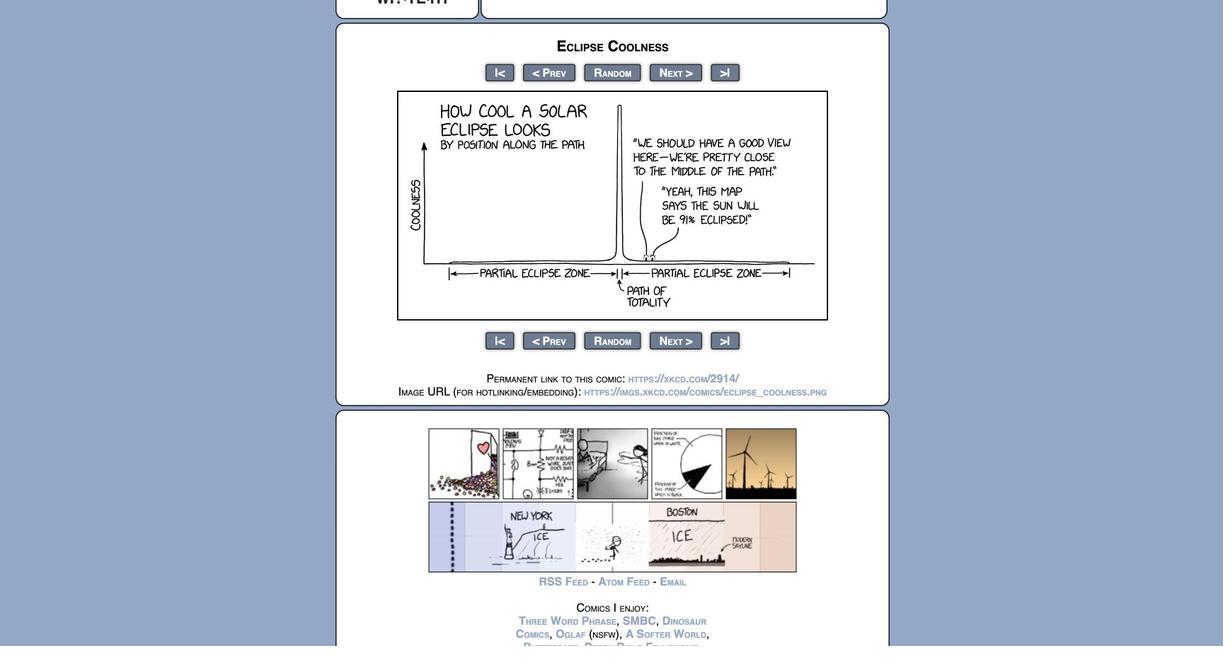 Task type: locate. For each thing, give the bounding box(es) containing it.
selected comics image
[[429, 429, 797, 500]]

earth temperature timeline image
[[429, 502, 797, 573]]

eclipse coolness image
[[397, 91, 828, 321]]



Task type: vqa. For each thing, say whether or not it's contained in the screenshot.
Greenland Size image
no



